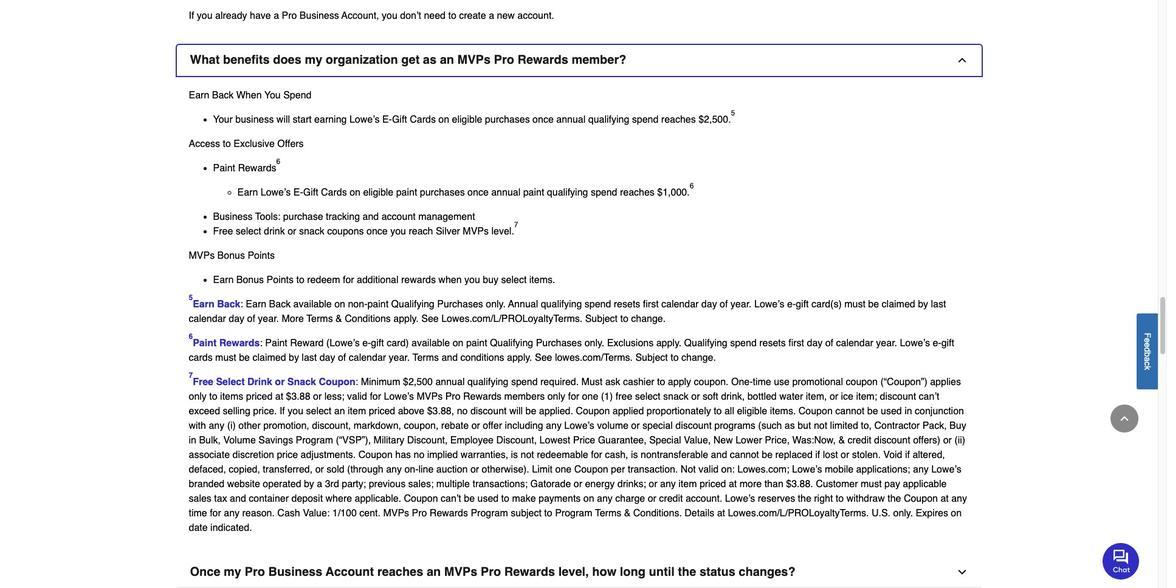 Task type: locate. For each thing, give the bounding box(es) containing it.
pack,
[[923, 421, 947, 432]]

an inside ": minimum $2,500 annual qualifying spend required. must ask cashier to apply coupon. one-time use promotional coupon ("coupon") applies only to items priced at $3.88 or less; valid for lowe's mvps pro rewards members only for one (1) free select snack or soft drink, bottled water item, or ice item; discount can't exceed selling price. if you select an item priced above $3.88, no discount will be applied. coupon applied proportionately to all eligible items. coupon cannot be used in conjunction with any (i) other promotion, discount, markdown, coupon, rebate or offer including any lowe's volume or special discount programs (such as but not limited to, contractor pack, buy in bulk, volume savings program ("vsp"), military discount, employee discount, lowest price guarantee, special value, new lower price, was:now, & credit discount offers) or (ii) associate discretion price adjustments. coupon has no implied warranties, is not redeemable for cash, is nontransferable and cannot be replaced if lost or stolen. void if altered, defaced, copied, transferred, or sold (through any on-line auction or otherwise). limit one coupon per transaction. not valid on: lowes.com; lowe's mobile applications; any lowe's branded website operated by a 3rd party; previous sales; multiple transactions; gatorade or energy drinks; or any item priced at more than $3.88. customer must pay applicable sales tax and container deposit where applicable. coupon can't be used to make payments on any charge or credit account. lowe's reserves the right to withdraw the coupon at any time for any reason. cash value: 1/100 cent. mvps pro rewards program subject to program terms & conditions. details at lowes.com/l/proloyaltyterms. u.s. only. expires on date indicated."
[[334, 406, 345, 417]]

0 horizontal spatial is
[[511, 450, 518, 461]]

: up 7 free select drink or snack coupon
[[260, 338, 263, 349]]

0 horizontal spatial &
[[336, 314, 342, 325]]

snack inside ": minimum $2,500 annual qualifying spend required. must ask cashier to apply coupon. one-time use promotional coupon ("coupon") applies only to items priced at $3.88 or less; valid for lowe's mvps pro rewards members only for one (1) free select snack or soft drink, bottled water item, or ice item; discount can't exceed selling price. if you select an item priced above $3.88, no discount will be applied. coupon applied proportionately to all eligible items. coupon cannot be used in conjunction with any (i) other promotion, discount, markdown, coupon, rebate or offer including any lowe's volume or special discount programs (such as but not limited to, contractor pack, buy in bulk, volume savings program ("vsp"), military discount, employee discount, lowest price guarantee, special value, new lower price, was:now, & credit discount offers) or (ii) associate discretion price adjustments. coupon has no implied warranties, is not redeemable for cash, is nontransferable and cannot be replaced if lost or stolen. void if altered, defaced, copied, transferred, or sold (through any on-line auction or otherwise). limit one coupon per transaction. not valid on: lowes.com; lowe's mobile applications; any lowe's branded website operated by a 3rd party; previous sales; multiple transactions; gatorade or energy drinks; or any item priced at more than $3.88. customer must pay applicable sales tax and container deposit where applicable. coupon can't be used to make payments on any charge or credit account. lowe's reserves the right to withdraw the coupon at any time for any reason. cash value: 1/100 cent. mvps pro rewards program subject to program terms & conditions. details at lowes.com/l/proloyaltyterms. u.s. only. expires on date indicated."
[[663, 392, 689, 403]]

gatorade
[[531, 479, 571, 490]]

earn
[[189, 90, 209, 101], [237, 187, 258, 198], [213, 275, 234, 286], [193, 299, 215, 310], [246, 299, 266, 310]]

0 horizontal spatial used
[[478, 494, 499, 505]]

not up was:now,
[[814, 421, 828, 432]]

reward
[[290, 338, 324, 349]]

: minimum
[[356, 377, 400, 388]]

rewards up select
[[219, 338, 260, 349]]

have
[[250, 11, 271, 21]]

be inside : earn back available on non-paint qualifying purchases only. annual qualifying spend resets first calendar day of year. lowe's e-gift card(s) must be claimed by last calendar day of year. more terms & conditions apply. see lowes.com/l/proloyaltyterms. subject to change.
[[869, 299, 879, 310]]

: for back
[[240, 299, 243, 310]]

than
[[765, 479, 784, 490]]

0 vertical spatial valid
[[347, 392, 367, 403]]

qualifying up the coupon.
[[684, 338, 728, 349]]

reaches right account
[[377, 566, 423, 580]]

1 horizontal spatial qualifying
[[490, 338, 533, 349]]

redeemable
[[537, 450, 588, 461]]

credit down 'to,'
[[848, 436, 872, 447]]

1 horizontal spatial my
[[305, 53, 322, 67]]

lowe's
[[350, 114, 380, 125], [261, 187, 291, 198], [755, 299, 785, 310], [900, 338, 930, 349], [384, 392, 414, 403], [564, 421, 595, 432], [792, 465, 822, 476], [932, 465, 962, 476], [725, 494, 755, 505]]

any down transaction.
[[660, 479, 676, 490]]

0 vertical spatial time
[[753, 377, 772, 388]]

select
[[236, 226, 261, 237], [501, 275, 527, 286], [635, 392, 661, 403], [306, 406, 332, 417]]

conditions.
[[633, 509, 682, 519]]

1 horizontal spatial subject
[[636, 353, 668, 364]]

1 horizontal spatial snack
[[663, 392, 689, 403]]

by inside : earn back available on non-paint qualifying purchases only. annual qualifying spend resets first calendar day of year. lowe's e-gift card(s) must be claimed by last calendar day of year. more terms & conditions apply. see lowes.com/l/proloyaltyterms. subject to change.
[[918, 299, 929, 310]]

(i)
[[227, 421, 236, 432]]

0 vertical spatial lowes.com/l/proloyaltyterms.
[[442, 314, 583, 325]]

lowe's inside 'your business will start earning lowe's e-gift cards on eligible purchases once annual qualifying spend reaches $2,500. 5'
[[350, 114, 380, 125]]

coupon
[[846, 377, 878, 388]]

: inside ": paint reward (lowe's e-gift card) available on paint qualifying purchases only. exclusions apply. qualifying spend resets first day of calendar year. lowe's e-gift cards must be claimed by last day of calendar year. terms and conditions apply. see lowes.com/terms. subject to change."
[[260, 338, 263, 349]]

but
[[798, 421, 811, 432]]

0 vertical spatial business
[[300, 11, 339, 21]]

2 horizontal spatial gift
[[942, 338, 955, 349]]

resets up use
[[760, 338, 786, 349]]

purchases inside 'your business will start earning lowe's e-gift cards on eligible purchases once annual qualifying spend reaches $2,500. 5'
[[485, 114, 530, 125]]

savings
[[259, 436, 293, 447]]

select inside business tools: purchase tracking and account management free select drink or snack coupons once you reach silver mvps level. 7
[[236, 226, 261, 237]]

reaches left "$2,500." on the right top of page
[[661, 114, 696, 125]]

credit up conditions.
[[659, 494, 683, 505]]

7 inside 7 free select drink or snack coupon
[[189, 372, 193, 380]]

0 vertical spatial used
[[881, 406, 902, 417]]

0 horizontal spatial my
[[224, 566, 241, 580]]

a inside ": minimum $2,500 annual qualifying spend required. must ask cashier to apply coupon. one-time use promotional coupon ("coupon") applies only to items priced at $3.88 or less; valid for lowe's mvps pro rewards members only for one (1) free select snack or soft drink, bottled water item, or ice item; discount can't exceed selling price. if you select an item priced above $3.88, no discount will be applied. coupon applied proportionately to all eligible items. coupon cannot be used in conjunction with any (i) other promotion, discount, markdown, coupon, rebate or offer including any lowe's volume or special discount programs (such as but not limited to, contractor pack, buy in bulk, volume savings program ("vsp"), military discount, employee discount, lowest price guarantee, special value, new lower price, was:now, & credit discount offers) or (ii) associate discretion price adjustments. coupon has no implied warranties, is not redeemable for cash, is nontransferable and cannot be replaced if lost or stolen. void if altered, defaced, copied, transferred, or sold (through any on-line auction or otherwise). limit one coupon per transaction. not valid on: lowes.com; lowe's mobile applications; any lowe's branded website operated by a 3rd party; previous sales; multiple transactions; gatorade or energy drinks; or any item priced at more than $3.88. customer must pay applicable sales tax and container deposit where applicable. coupon can't be used to make payments on any charge or credit account. lowe's reserves the right to withdraw the coupon at any time for any reason. cash value: 1/100 cent. mvps pro rewards program subject to program terms & conditions. details at lowes.com/l/proloyaltyterms. u.s. only. expires on date indicated."
[[317, 479, 322, 490]]

1 discount, from the left
[[407, 436, 448, 447]]

1 if from the left
[[816, 450, 820, 461]]

2 horizontal spatial 6
[[690, 182, 694, 190]]

withdraw
[[847, 494, 885, 505]]

business inside business tools: purchase tracking and account management free select drink or snack coupons once you reach silver mvps level. 7
[[213, 212, 253, 223]]

benefits
[[223, 53, 270, 67]]

tax
[[214, 494, 227, 505]]

be right card(s) at the bottom
[[869, 299, 879, 310]]

1 horizontal spatial gift
[[392, 114, 407, 125]]

drink,
[[721, 392, 745, 403]]

business inside button
[[268, 566, 323, 580]]

first inside : earn back available on non-paint qualifying purchases only. annual qualifying spend resets first calendar day of year. lowe's e-gift card(s) must be claimed by last calendar day of year. more terms & conditions apply. see lowes.com/l/proloyaltyterms. subject to change.
[[643, 299, 659, 310]]

reaches inside button
[[377, 566, 423, 580]]

to left 'all'
[[714, 406, 722, 417]]

of
[[720, 299, 728, 310], [247, 314, 255, 325], [826, 338, 834, 349], [338, 353, 346, 364]]

0 horizontal spatial change.
[[631, 314, 666, 325]]

earn inside : earn back available on non-paint qualifying purchases only. annual qualifying spend resets first calendar day of year. lowe's e-gift card(s) must be claimed by last calendar day of year. more terms & conditions apply. see lowes.com/l/proloyaltyterms. subject to change.
[[246, 299, 266, 310]]

valid
[[347, 392, 367, 403], [699, 465, 719, 476]]

purchases inside ": paint reward (lowe's e-gift card) available on paint qualifying purchases only. exclusions apply. qualifying spend resets first day of calendar year. lowe's e-gift cards must be claimed by last day of calendar year. terms and conditions apply. see lowes.com/terms. subject to change."
[[536, 338, 582, 349]]

transferred,
[[263, 465, 313, 476]]

priced down on:
[[700, 479, 726, 490]]

apply
[[668, 377, 691, 388]]

1 horizontal spatial if
[[280, 406, 285, 417]]

limit
[[532, 465, 553, 476]]

charge
[[616, 494, 645, 505]]

my right 'once'
[[224, 566, 241, 580]]

account. up details
[[686, 494, 723, 505]]

priced up markdown,
[[369, 406, 395, 417]]

eligible inside ": minimum $2,500 annual qualifying spend required. must ask cashier to apply coupon. one-time use promotional coupon ("coupon") applies only to items priced at $3.88 or less; valid for lowe's mvps pro rewards members only for one (1) free select snack or soft drink, bottled water item, or ice item; discount can't exceed selling price. if you select an item priced above $3.88, no discount will be applied. coupon applied proportionately to all eligible items. coupon cannot be used in conjunction with any (i) other promotion, discount, markdown, coupon, rebate or offer including any lowe's volume or special discount programs (such as but not limited to, contractor pack, buy in bulk, volume savings program ("vsp"), military discount, employee discount, lowest price guarantee, special value, new lower price, was:now, & credit discount offers) or (ii) associate discretion price adjustments. coupon has no implied warranties, is not redeemable for cash, is nontransferable and cannot be replaced if lost or stolen. void if altered, defaced, copied, transferred, or sold (through any on-line auction or otherwise). limit one coupon per transaction. not valid on: lowes.com; lowe's mobile applications; any lowe's branded website operated by a 3rd party; previous sales; multiple transactions; gatorade or energy drinks; or any item priced at more than $3.88. customer must pay applicable sales tax and container deposit where applicable. coupon can't be used to make payments on any charge or credit account. lowe's reserves the right to withdraw the coupon at any time for any reason. cash value: 1/100 cent. mvps pro rewards program subject to program terms & conditions. details at lowes.com/l/proloyaltyterms. u.s. only. expires on date indicated."
[[737, 406, 768, 417]]

0 vertical spatial not
[[814, 421, 828, 432]]

used up contractor
[[881, 406, 902, 417]]

any down energy
[[597, 494, 613, 505]]

0 horizontal spatial account.
[[518, 11, 554, 21]]

one-
[[731, 377, 753, 388]]

as inside button
[[423, 53, 437, 67]]

1 vertical spatial once
[[468, 187, 489, 198]]

as
[[423, 53, 437, 67], [785, 421, 795, 432]]

0 horizontal spatial credit
[[659, 494, 683, 505]]

warranties,
[[461, 450, 508, 461]]

0 vertical spatial bonus
[[217, 251, 245, 262]]

rewards inside button
[[518, 53, 568, 67]]

at down on:
[[729, 479, 737, 490]]

1 horizontal spatial apply.
[[507, 353, 532, 364]]

only. right u.s.
[[894, 509, 913, 519]]

purchases down when
[[437, 299, 483, 310]]

paint for : paint reward (lowe's e-gift card) available on paint qualifying purchases only. exclusions apply. qualifying spend resets first day of calendar year. lowe's e-gift cards must be claimed by last day of calendar year. terms and conditions apply. see lowes.com/terms. subject to change.
[[265, 338, 288, 349]]

change. inside : earn back available on non-paint qualifying purchases only. annual qualifying spend resets first calendar day of year. lowe's e-gift card(s) must be claimed by last calendar day of year. more terms & conditions apply. see lowes.com/l/proloyaltyterms. subject to change.
[[631, 314, 666, 325]]

qualifying up conditions
[[490, 338, 533, 349]]

rewards
[[518, 53, 568, 67], [238, 163, 276, 174], [219, 338, 260, 349], [463, 392, 502, 403], [430, 509, 468, 519], [505, 566, 555, 580]]

a left '3rd'
[[317, 479, 322, 490]]

my inside what benefits does my organization get as an mvps pro rewards member? button
[[305, 53, 322, 67]]

change. up exclusions
[[631, 314, 666, 325]]

value,
[[684, 436, 711, 447]]

back up 6 paint rewards at left bottom
[[217, 299, 240, 310]]

2 horizontal spatial apply.
[[657, 338, 682, 349]]

0 horizontal spatial lowes.com/l/proloyaltyterms.
[[442, 314, 583, 325]]

reaches inside 'your business will start earning lowe's e-gift cards on eligible purchases once annual qualifying spend reaches $2,500. 5'
[[661, 114, 696, 125]]

discount, down the coupon,
[[407, 436, 448, 447]]

2 vertical spatial 6
[[189, 333, 193, 341]]

0 vertical spatial terms
[[307, 314, 333, 325]]

my right does
[[305, 53, 322, 67]]

be down 6 paint rewards at left bottom
[[239, 353, 250, 364]]

rewards left member?
[[518, 53, 568, 67]]

1 vertical spatial business
[[213, 212, 253, 223]]

1 vertical spatial e-
[[294, 187, 303, 198]]

or right the drink at left
[[275, 377, 285, 388]]

coupon down sales;
[[404, 494, 438, 505]]

bulk,
[[199, 436, 221, 447]]

2 vertical spatial apply.
[[507, 353, 532, 364]]

to down transactions;
[[501, 494, 510, 505]]

a inside button
[[1143, 357, 1153, 362]]

0 vertical spatial gift
[[392, 114, 407, 125]]

snack inside business tools: purchase tracking and account management free select drink or snack coupons once you reach silver mvps level. 7
[[299, 226, 325, 237]]

earn down paint rewards 6
[[237, 187, 258, 198]]

earn for earn bonus points to redeem for additional rewards when you buy select items.
[[213, 275, 234, 286]]

back
[[212, 90, 234, 101], [217, 299, 240, 310], [269, 299, 291, 310]]

2 e from the top
[[1143, 343, 1153, 348]]

paint inside 6 paint rewards
[[193, 338, 217, 349]]

0 horizontal spatial e-
[[294, 187, 303, 198]]

1 vertical spatial :
[[260, 338, 263, 349]]

lowe's up above
[[384, 392, 414, 403]]

be
[[869, 299, 879, 310], [239, 353, 250, 364], [526, 406, 537, 417], [868, 406, 878, 417], [762, 450, 773, 461], [464, 494, 475, 505]]

2 horizontal spatial qualifying
[[684, 338, 728, 349]]

business left account
[[268, 566, 323, 580]]

sales
[[189, 494, 212, 505]]

business left account,
[[300, 11, 339, 21]]

1 vertical spatial eligible
[[363, 187, 394, 198]]

to,
[[861, 421, 872, 432]]

one down the redeemable
[[555, 465, 572, 476]]

only up the applied.
[[548, 392, 566, 403]]

1 horizontal spatial valid
[[699, 465, 719, 476]]

0 horizontal spatial in
[[189, 436, 196, 447]]

once inside 'your business will start earning lowe's e-gift cards on eligible purchases once annual qualifying spend reaches $2,500. 5'
[[533, 114, 554, 125]]

5 inside 'your business will start earning lowe's e-gift cards on eligible purchases once annual qualifying spend reaches $2,500. 5'
[[731, 109, 735, 117]]

0 horizontal spatial time
[[189, 509, 207, 519]]

auction
[[437, 465, 468, 476]]

see inside ": paint reward (lowe's e-gift card) available on paint qualifying purchases only. exclusions apply. qualifying spend resets first day of calendar year. lowe's e-gift cards must be claimed by last day of calendar year. terms and conditions apply. see lowes.com/terms. subject to change."
[[535, 353, 552, 364]]

e- up applies
[[933, 338, 942, 349]]

applies
[[930, 377, 961, 388]]

1 horizontal spatial one
[[582, 392, 599, 403]]

must inside ": paint reward (lowe's e-gift card) available on paint qualifying purchases only. exclusions apply. qualifying spend resets first day of calendar year. lowe's e-gift cards must be claimed by last day of calendar year. terms and conditions apply. see lowes.com/terms. subject to change."
[[215, 353, 236, 364]]

0 vertical spatial once
[[533, 114, 554, 125]]

7 inside business tools: purchase tracking and account management free select drink or snack coupons once you reach silver mvps level. 7
[[514, 221, 518, 229]]

programs
[[715, 421, 756, 432]]

lowest
[[540, 436, 571, 447]]

qualifying
[[588, 114, 630, 125], [547, 187, 588, 198], [541, 299, 582, 310], [468, 377, 509, 388]]

or down applied
[[631, 421, 640, 432]]

1 horizontal spatial see
[[535, 353, 552, 364]]

see inside : earn back available on non-paint qualifying purchases only. annual qualifying spend resets first calendar day of year. lowe's e-gift card(s) must be claimed by last calendar day of year. more terms & conditions apply. see lowes.com/l/proloyaltyterms. subject to change.
[[422, 314, 439, 325]]

or right drink on the top of the page
[[288, 226, 296, 237]]

1 vertical spatial account.
[[686, 494, 723, 505]]

credit
[[848, 436, 872, 447], [659, 494, 683, 505]]

0 vertical spatial priced
[[246, 392, 273, 403]]

6 paint rewards
[[189, 333, 260, 349]]

1 horizontal spatial 5
[[731, 109, 735, 117]]

will inside ": minimum $2,500 annual qualifying spend required. must ask cashier to apply coupon. one-time use promotional coupon ("coupon") applies only to items priced at $3.88 or less; valid for lowe's mvps pro rewards members only for one (1) free select snack or soft drink, bottled water item, or ice item; discount can't exceed selling price. if you select an item priced above $3.88, no discount will be applied. coupon applied proportionately to all eligible items. coupon cannot be used in conjunction with any (i) other promotion, discount, markdown, coupon, rebate or offer including any lowe's volume or special discount programs (such as but not limited to, contractor pack, buy in bulk, volume savings program ("vsp"), military discount, employee discount, lowest price guarantee, special value, new lower price, was:now, & credit discount offers) or (ii) associate discretion price adjustments. coupon has no implied warranties, is not redeemable for cash, is nontransferable and cannot be replaced if lost or stolen. void if altered, defaced, copied, transferred, or sold (through any on-line auction or otherwise). limit one coupon per transaction. not valid on: lowes.com; lowe's mobile applications; any lowe's branded website operated by a 3rd party; previous sales; multiple transactions; gatorade or energy drinks; or any item priced at more than $3.88. customer must pay applicable sales tax and container deposit where applicable. coupon can't be used to make payments on any charge or credit account. lowe's reserves the right to withdraw the coupon at any time for any reason. cash value: 1/100 cent. mvps pro rewards program subject to program terms & conditions. details at lowes.com/l/proloyaltyterms. u.s. only. expires on date indicated."
[[510, 406, 523, 417]]

change. up the coupon.
[[682, 353, 716, 364]]

0 horizontal spatial resets
[[614, 299, 641, 310]]

e- left card(s) at the bottom
[[787, 299, 796, 310]]

0 horizontal spatial apply.
[[394, 314, 419, 325]]

: inside : earn back available on non-paint qualifying purchases only. annual qualifying spend resets first calendar day of year. lowe's e-gift card(s) must be claimed by last calendar day of year. more terms & conditions apply. see lowes.com/l/proloyaltyterms. subject to change.
[[240, 299, 243, 310]]

be down item;
[[868, 406, 878, 417]]

see down "rewards"
[[422, 314, 439, 325]]

purchases inside : earn back available on non-paint qualifying purchases only. annual qualifying spend resets first calendar day of year. lowe's e-gift card(s) must be claimed by last calendar day of year. more terms & conditions apply. see lowes.com/l/proloyaltyterms. subject to change.
[[437, 299, 483, 310]]

items. up annual at left bottom
[[530, 275, 555, 286]]

a right have
[[274, 11, 279, 21]]

0 horizontal spatial purchases
[[420, 187, 465, 198]]

special
[[650, 436, 681, 447]]

management
[[418, 212, 475, 223]]

account. right new
[[518, 11, 554, 21]]

1 vertical spatial subject
[[636, 353, 668, 364]]

1 is from the left
[[511, 450, 518, 461]]

one
[[582, 392, 599, 403], [555, 465, 572, 476]]

0 vertical spatial purchases
[[485, 114, 530, 125]]

website
[[227, 479, 260, 490]]

gift inside : earn back available on non-paint qualifying purchases only. annual qualifying spend resets first calendar day of year. lowe's e-gift card(s) must be claimed by last calendar day of year. more terms & conditions apply. see lowes.com/l/proloyaltyterms. subject to change.
[[796, 299, 809, 310]]

0 horizontal spatial snack
[[299, 226, 325, 237]]

annual inside ": minimum $2,500 annual qualifying spend required. must ask cashier to apply coupon. one-time use promotional coupon ("coupon") applies only to items priced at $3.88 or less; valid for lowe's mvps pro rewards members only for one (1) free select snack or soft drink, bottled water item, or ice item; discount can't exceed selling price. if you select an item priced above $3.88, no discount will be applied. coupon applied proportionately to all eligible items. coupon cannot be used in conjunction with any (i) other promotion, discount, markdown, coupon, rebate or offer including any lowe's volume or special discount programs (such as but not limited to, contractor pack, buy in bulk, volume savings program ("vsp"), military discount, employee discount, lowest price guarantee, special value, new lower price, was:now, & credit discount offers) or (ii) associate discretion price adjustments. coupon has no implied warranties, is not redeemable for cash, is nontransferable and cannot be replaced if lost or stolen. void if altered, defaced, copied, transferred, or sold (through any on-line auction or otherwise). limit one coupon per transaction. not valid on: lowes.com; lowe's mobile applications; any lowe's branded website operated by a 3rd party; previous sales; multiple transactions; gatorade or energy drinks; or any item priced at more than $3.88. customer must pay applicable sales tax and container deposit where applicable. coupon can't be used to make payments on any charge or credit account. lowe's reserves the right to withdraw the coupon at any time for any reason. cash value: 1/100 cent. mvps pro rewards program subject to program terms & conditions. details at lowes.com/l/proloyaltyterms. u.s. only. expires on date indicated."
[[436, 377, 465, 388]]

0 horizontal spatial one
[[555, 465, 572, 476]]

cards inside 'your business will start earning lowe's e-gift cards on eligible purchases once annual qualifying spend reaches $2,500. 5'
[[410, 114, 436, 125]]

use
[[774, 377, 790, 388]]

start
[[293, 114, 312, 125]]

0 vertical spatial apply.
[[394, 314, 419, 325]]

change. inside ": paint reward (lowe's e-gift card) available on paint qualifying purchases only. exclusions apply. qualifying spend resets first day of calendar year. lowe's e-gift cards must be claimed by last day of calendar year. terms and conditions apply. see lowes.com/terms. subject to change."
[[682, 353, 716, 364]]

when
[[236, 90, 262, 101]]

rewards inside button
[[505, 566, 555, 580]]

eligible inside earn lowe's e-gift cards on eligible paint purchases once annual paint qualifying spend reaches $1,000. 6
[[363, 187, 394, 198]]

priced down the drink at left
[[246, 392, 273, 403]]

1 horizontal spatial e-
[[787, 299, 796, 310]]

can't
[[919, 392, 940, 403], [441, 494, 461, 505]]

and left conditions
[[442, 353, 458, 364]]

on inside 'your business will start earning lowe's e-gift cards on eligible purchases once annual qualifying spend reaches $2,500. 5'
[[439, 114, 449, 125]]

bonus for earn
[[236, 275, 264, 286]]

business left "tools:"
[[213, 212, 253, 223]]

1 horizontal spatial once
[[468, 187, 489, 198]]

0 vertical spatial see
[[422, 314, 439, 325]]

annual inside 'your business will start earning lowe's e-gift cards on eligible purchases once annual qualifying spend reaches $2,500. 5'
[[557, 114, 586, 125]]

spend inside 'your business will start earning lowe's e-gift cards on eligible purchases once annual qualifying spend reaches $2,500. 5'
[[632, 114, 659, 125]]

annual down what benefits does my organization get as an mvps pro rewards member? button
[[557, 114, 586, 125]]

1 vertical spatial snack
[[663, 392, 689, 403]]

used
[[881, 406, 902, 417], [478, 494, 499, 505]]

as left but
[[785, 421, 795, 432]]

1 vertical spatial no
[[414, 450, 425, 461]]

2 vertical spatial by
[[304, 479, 314, 490]]

discretion
[[233, 450, 274, 461]]

2 vertical spatial &
[[624, 509, 631, 519]]

item;
[[856, 392, 878, 403]]

must right card(s) at the bottom
[[845, 299, 866, 310]]

otherwise).
[[482, 465, 530, 476]]

spend inside : earn back available on non-paint qualifying purchases only. annual qualifying spend resets first calendar day of year. lowe's e-gift card(s) must be claimed by last calendar day of year. more terms & conditions apply. see lowes.com/l/proloyaltyterms. subject to change.
[[585, 299, 611, 310]]

coupon
[[319, 377, 356, 388], [576, 406, 610, 417], [799, 406, 833, 417], [359, 450, 393, 461], [574, 465, 608, 476], [404, 494, 438, 505], [904, 494, 938, 505]]

subject up exclusions
[[585, 314, 618, 325]]

transactions;
[[473, 479, 528, 490]]

multiple
[[437, 479, 470, 490]]

0 vertical spatial subject
[[585, 314, 618, 325]]

mvps inside button
[[458, 53, 491, 67]]

members
[[504, 392, 545, 403]]

coupons
[[327, 226, 364, 237]]

1 horizontal spatial items.
[[770, 406, 796, 417]]

to inside ": paint reward (lowe's e-gift card) available on paint qualifying purchases only. exclusions apply. qualifying spend resets first day of calendar year. lowe's e-gift cards must be claimed by last day of calendar year. terms and conditions apply. see lowes.com/terms. subject to change."
[[671, 353, 679, 364]]

1 vertical spatial by
[[289, 353, 299, 364]]

2 horizontal spatial reaches
[[661, 114, 696, 125]]

0 vertical spatial e-
[[382, 114, 392, 125]]

not
[[681, 465, 696, 476]]

will up including
[[510, 406, 523, 417]]

spend inside ": minimum $2,500 annual qualifying spend required. must ask cashier to apply coupon. one-time use promotional coupon ("coupon") applies only to items priced at $3.88 or less; valid for lowe's mvps pro rewards members only for one (1) free select snack or soft drink, bottled water item, or ice item; discount can't exceed selling price. if you select an item priced above $3.88, no discount will be applied. coupon applied proportionately to all eligible items. coupon cannot be used in conjunction with any (i) other promotion, discount, markdown, coupon, rebate or offer including any lowe's volume or special discount programs (such as but not limited to, contractor pack, buy in bulk, volume savings program ("vsp"), military discount, employee discount, lowest price guarantee, special value, new lower price, was:now, & credit discount offers) or (ii) associate discretion price adjustments. coupon has no implied warranties, is not redeemable for cash, is nontransferable and cannot be replaced if lost or stolen. void if altered, defaced, copied, transferred, or sold (through any on-line auction or otherwise). limit one coupon per transaction. not valid on: lowes.com; lowe's mobile applications; any lowe's branded website operated by a 3rd party; previous sales; multiple transactions; gatorade or energy drinks; or any item priced at more than $3.88. customer must pay applicable sales tax and container deposit where applicable. coupon can't be used to make payments on any charge or credit account. lowe's reserves the right to withdraw the coupon at any time for any reason. cash value: 1/100 cent. mvps pro rewards program subject to program terms & conditions. details at lowes.com/l/proloyaltyterms. u.s. only. expires on date indicated."
[[511, 377, 538, 388]]

0 vertical spatial eligible
[[452, 114, 482, 125]]

back for 5
[[217, 299, 240, 310]]

2 vertical spatial annual
[[436, 377, 465, 388]]

a up k
[[1143, 357, 1153, 362]]

an
[[440, 53, 454, 67], [334, 406, 345, 417], [427, 566, 441, 580]]

and inside business tools: purchase tracking and account management free select drink or snack coupons once you reach silver mvps level. 7
[[363, 212, 379, 223]]

earn for earn back when you spend
[[189, 90, 209, 101]]

1 horizontal spatial lowes.com/l/proloyaltyterms.
[[728, 509, 869, 519]]

program down payments
[[555, 509, 593, 519]]

must
[[845, 299, 866, 310], [215, 353, 236, 364], [861, 479, 882, 490]]

qualifying inside : earn back available on non-paint qualifying purchases only. annual qualifying spend resets first calendar day of year. lowe's e-gift card(s) must be claimed by last calendar day of year. more terms & conditions apply. see lowes.com/l/proloyaltyterms. subject to change.
[[391, 299, 435, 310]]

2 only from the left
[[548, 392, 566, 403]]

free
[[213, 226, 233, 237], [193, 377, 213, 388]]

must inside ": minimum $2,500 annual qualifying spend required. must ask cashier to apply coupon. one-time use promotional coupon ("coupon") applies only to items priced at $3.88 or less; valid for lowe's mvps pro rewards members only for one (1) free select snack or soft drink, bottled water item, or ice item; discount can't exceed selling price. if you select an item priced above $3.88, no discount will be applied. coupon applied proportionately to all eligible items. coupon cannot be used in conjunction with any (i) other promotion, discount, markdown, coupon, rebate or offer including any lowe's volume or special discount programs (such as but not limited to, contractor pack, buy in bulk, volume savings program ("vsp"), military discount, employee discount, lowest price guarantee, special value, new lower price, was:now, & credit discount offers) or (ii) associate discretion price adjustments. coupon has no implied warranties, is not redeemable for cash, is nontransferable and cannot be replaced if lost or stolen. void if altered, defaced, copied, transferred, or sold (through any on-line auction or otherwise). limit one coupon per transaction. not valid on: lowes.com; lowe's mobile applications; any lowe's branded website operated by a 3rd party; previous sales; multiple transactions; gatorade or energy drinks; or any item priced at more than $3.88. customer must pay applicable sales tax and container deposit where applicable. coupon can't be used to make payments on any charge or credit account. lowe's reserves the right to withdraw the coupon at any time for any reason. cash value: 1/100 cent. mvps pro rewards program subject to program terms & conditions. details at lowes.com/l/proloyaltyterms. u.s. only. expires on date indicated."
[[861, 479, 882, 490]]

lowe's right earning
[[350, 114, 380, 125]]

cashier
[[623, 377, 655, 388]]

by inside ": paint reward (lowe's e-gift card) available on paint qualifying purchases only. exclusions apply. qualifying spend resets first day of calendar year. lowe's e-gift cards must be claimed by last day of calendar year. terms and conditions apply. see lowes.com/terms. subject to change."
[[289, 353, 299, 364]]

coupon inside 7 free select drink or snack coupon
[[319, 377, 356, 388]]

2 horizontal spatial eligible
[[737, 406, 768, 417]]

5
[[731, 109, 735, 117], [189, 294, 193, 302]]

1 vertical spatial annual
[[491, 187, 521, 198]]

spend inside earn lowe's e-gift cards on eligible paint purchases once annual paint qualifying spend reaches $1,000. 6
[[591, 187, 618, 198]]

back inside : earn back available on non-paint qualifying purchases only. annual qualifying spend resets first calendar day of year. lowe's e-gift card(s) must be claimed by last calendar day of year. more terms & conditions apply. see lowes.com/l/proloyaltyterms. subject to change.
[[269, 299, 291, 310]]

points up more
[[267, 275, 294, 286]]

no up rebate
[[457, 406, 468, 417]]

: up 6 paint rewards at left bottom
[[240, 299, 243, 310]]

0 vertical spatial can't
[[919, 392, 940, 403]]

2 vertical spatial eligible
[[737, 406, 768, 417]]

0 vertical spatial as
[[423, 53, 437, 67]]

1 vertical spatial only.
[[585, 338, 605, 349]]

only. inside ": minimum $2,500 annual qualifying spend required. must ask cashier to apply coupon. one-time use promotional coupon ("coupon") applies only to items priced at $3.88 or less; valid for lowe's mvps pro rewards members only for one (1) free select snack or soft drink, bottled water item, or ice item; discount can't exceed selling price. if you select an item priced above $3.88, no discount will be applied. coupon applied proportionately to all eligible items. coupon cannot be used in conjunction with any (i) other promotion, discount, markdown, coupon, rebate or offer including any lowe's volume or special discount programs (such as but not limited to, contractor pack, buy in bulk, volume savings program ("vsp"), military discount, employee discount, lowest price guarantee, special value, new lower price, was:now, & credit discount offers) or (ii) associate discretion price adjustments. coupon has no implied warranties, is not redeemable for cash, is nontransferable and cannot be replaced if lost or stolen. void if altered, defaced, copied, transferred, or sold (through any on-line auction or otherwise). limit one coupon per transaction. not valid on: lowes.com; lowe's mobile applications; any lowe's branded website operated by a 3rd party; previous sales; multiple transactions; gatorade or energy drinks; or any item priced at more than $3.88. customer must pay applicable sales tax and container deposit where applicable. coupon can't be used to make payments on any charge or credit account. lowe's reserves the right to withdraw the coupon at any time for any reason. cash value: 1/100 cent. mvps pro rewards program subject to program terms & conditions. details at lowes.com/l/proloyaltyterms. u.s. only. expires on date indicated."
[[894, 509, 913, 519]]

my
[[305, 53, 322, 67], [224, 566, 241, 580]]

will inside 'your business will start earning lowe's e-gift cards on eligible purchases once annual qualifying spend reaches $2,500. 5'
[[277, 114, 290, 125]]

coupon,
[[404, 421, 439, 432]]

be down members
[[526, 406, 537, 417]]

member?
[[572, 53, 627, 67]]

gift up applies
[[942, 338, 955, 349]]

free inside business tools: purchase tracking and account management free select drink or snack coupons once you reach silver mvps level. 7
[[213, 226, 233, 237]]

$2,500
[[403, 377, 433, 388]]

to up apply
[[671, 353, 679, 364]]

altered,
[[913, 450, 945, 461]]

pay
[[885, 479, 900, 490]]

gift left card(s) at the bottom
[[796, 299, 809, 310]]

1 vertical spatial an
[[334, 406, 345, 417]]

annual up $3.88,
[[436, 377, 465, 388]]

discount up "void" at the bottom right of page
[[874, 436, 911, 447]]

1 vertical spatial free
[[193, 377, 213, 388]]

time up bottled on the bottom right of the page
[[753, 377, 772, 388]]

can't up conjunction on the bottom right
[[919, 392, 940, 403]]

will left start
[[277, 114, 290, 125]]

price.
[[253, 406, 277, 417]]

1 horizontal spatial by
[[304, 479, 314, 490]]

to left "redeem"
[[296, 275, 305, 286]]

is
[[511, 450, 518, 461], [631, 450, 638, 461]]

0 vertical spatial snack
[[299, 226, 325, 237]]

purchases
[[437, 299, 483, 310], [536, 338, 582, 349]]

must up withdraw
[[861, 479, 882, 490]]

or right lost in the bottom right of the page
[[841, 450, 850, 461]]

on inside : earn back available on non-paint qualifying purchases only. annual qualifying spend resets first calendar day of year. lowe's e-gift card(s) must be claimed by last calendar day of year. more terms & conditions apply. see lowes.com/l/proloyaltyterms. subject to change.
[[335, 299, 345, 310]]

0 horizontal spatial items.
[[530, 275, 555, 286]]

employee
[[451, 436, 494, 447]]

no right the has
[[414, 450, 425, 461]]

qualifying inside 'your business will start earning lowe's e-gift cards on eligible purchases once annual qualifying spend reaches $2,500. 5'
[[588, 114, 630, 125]]

1 horizontal spatial is
[[631, 450, 638, 461]]

1 vertical spatial purchases
[[420, 187, 465, 198]]

gift up 'purchase'
[[303, 187, 318, 198]]

6 inside 6 paint rewards
[[189, 333, 193, 341]]

reaches left $1,000.
[[620, 187, 655, 198]]

exclusive
[[234, 139, 275, 150]]

0 vertical spatial available
[[293, 299, 332, 310]]

terms down charge
[[595, 509, 622, 519]]

0 vertical spatial by
[[918, 299, 929, 310]]

date
[[189, 523, 208, 534]]

qualifying inside earn lowe's e-gift cards on eligible paint purchases once annual paint qualifying spend reaches $1,000. 6
[[547, 187, 588, 198]]

1 vertical spatial 7
[[189, 372, 193, 380]]

earn up the 5 earn back
[[213, 275, 234, 286]]

1 horizontal spatial only
[[548, 392, 566, 403]]

1 horizontal spatial priced
[[369, 406, 395, 417]]

only. inside ": paint reward (lowe's e-gift card) available on paint qualifying purchases only. exclusions apply. qualifying spend resets first day of calendar year. lowe's e-gift cards must be claimed by last day of calendar year. terms and conditions apply. see lowes.com/terms. subject to change."
[[585, 338, 605, 349]]

not
[[814, 421, 828, 432], [521, 450, 534, 461]]

program down transactions;
[[471, 509, 508, 519]]

1 vertical spatial bonus
[[236, 275, 264, 286]]

1 vertical spatial item
[[679, 479, 697, 490]]

lowe's up "tools:"
[[261, 187, 291, 198]]

mvps inside button
[[444, 566, 478, 580]]

earn inside earn lowe's e-gift cards on eligible paint purchases once annual paint qualifying spend reaches $1,000. 6
[[237, 187, 258, 198]]

item down not
[[679, 479, 697, 490]]

paint inside ": paint reward (lowe's e-gift card) available on paint qualifying purchases only. exclusions apply. qualifying spend resets first day of calendar year. lowe's e-gift cards must be claimed by last day of calendar year. terms and conditions apply. see lowes.com/terms. subject to change."
[[265, 338, 288, 349]]

1 horizontal spatial gift
[[796, 299, 809, 310]]

not up limit
[[521, 450, 534, 461]]

contractor
[[875, 421, 920, 432]]

b
[[1143, 352, 1153, 357]]

above
[[398, 406, 425, 417]]

1 horizontal spatial credit
[[848, 436, 872, 447]]

0 vertical spatial resets
[[614, 299, 641, 310]]

purchases inside earn lowe's e-gift cards on eligible paint purchases once annual paint qualifying spend reaches $1,000. 6
[[420, 187, 465, 198]]



Task type: vqa. For each thing, say whether or not it's contained in the screenshot.
Time
yes



Task type: describe. For each thing, give the bounding box(es) containing it.
u.s.
[[872, 509, 891, 519]]

lowes.com/l/proloyaltyterms. inside : earn back available on non-paint qualifying purchases only. annual qualifying spend resets first calendar day of year. lowe's e-gift card(s) must be claimed by last calendar day of year. more terms & conditions apply. see lowes.com/l/proloyaltyterms. subject to change.
[[442, 314, 583, 325]]

free inside 7 free select drink or snack coupon
[[193, 377, 213, 388]]

e- inside 'your business will start earning lowe's e-gift cards on eligible purchases once annual qualifying spend reaches $2,500. 5'
[[382, 114, 392, 125]]

: minimum $2,500 annual qualifying spend required. must ask cashier to apply coupon. one-time use promotional coupon ("coupon") applies only to items priced at $3.88 or less; valid for lowe's mvps pro rewards members only for one (1) free select snack or soft drink, bottled water item, or ice item; discount can't exceed selling price. if you select an item priced above $3.88, no discount will be applied. coupon applied proportionately to all eligible items. coupon cannot be used in conjunction with any (i) other promotion, discount, markdown, coupon, rebate or offer including any lowe's volume or special discount programs (such as but not limited to, contractor pack, buy in bulk, volume savings program ("vsp"), military discount, employee discount, lowest price guarantee, special value, new lower price, was:now, & credit discount offers) or (ii) associate discretion price adjustments. coupon has no implied warranties, is not redeemable for cash, is nontransferable and cannot be replaced if lost or stolen. void if altered, defaced, copied, transferred, or sold (through any on-line auction or otherwise). limit one coupon per transaction. not valid on: lowes.com; lowe's mobile applications; any lowe's branded website operated by a 3rd party; previous sales; multiple transactions; gatorade or energy drinks; or any item priced at more than $3.88. customer must pay applicable sales tax and container deposit where applicable. coupon can't be used to make payments on any charge or credit account. lowe's reserves the right to withdraw the coupon at any time for any reason. cash value: 1/100 cent. mvps pro rewards program subject to program terms & conditions. details at lowes.com/l/proloyaltyterms. u.s. only. expires on date indicated.
[[189, 377, 967, 534]]

you left the buy
[[465, 275, 480, 286]]

card)
[[387, 338, 409, 349]]

selling
[[223, 406, 250, 417]]

once my pro business account reaches an mvps pro rewards level, how long until the status changes?
[[190, 566, 796, 580]]

spend inside ": paint reward (lowe's e-gift card) available on paint qualifying purchases only. exclusions apply. qualifying spend resets first day of calendar year. lowe's e-gift cards must be claimed by last day of calendar year. terms and conditions apply. see lowes.com/terms. subject to change."
[[730, 338, 757, 349]]

0 horizontal spatial if
[[189, 11, 194, 21]]

any up previous
[[386, 465, 402, 476]]

subject inside : earn back available on non-paint qualifying purchases only. annual qualifying spend resets first calendar day of year. lowe's e-gift card(s) must be claimed by last calendar day of year. more terms & conditions apply. see lowes.com/l/proloyaltyterms. subject to change.
[[585, 314, 618, 325]]

any down (ii)
[[952, 494, 967, 505]]

you inside ": minimum $2,500 annual qualifying spend required. must ask cashier to apply coupon. one-time use promotional coupon ("coupon") applies only to items priced at $3.88 or less; valid for lowe's mvps pro rewards members only for one (1) free select snack or soft drink, bottled water item, or ice item; discount can't exceed selling price. if you select an item priced above $3.88, no discount will be applied. coupon applied proportionately to all eligible items. coupon cannot be used in conjunction with any (i) other promotion, discount, markdown, coupon, rebate or offer including any lowe's volume or special discount programs (such as but not limited to, contractor pack, buy in bulk, volume savings program ("vsp"), military discount, employee discount, lowest price guarantee, special value, new lower price, was:now, & credit discount offers) or (ii) associate discretion price adjustments. coupon has no implied warranties, is not redeemable for cash, is nontransferable and cannot be replaced if lost or stolen. void if altered, defaced, copied, transferred, or sold (through any on-line auction or otherwise). limit one coupon per transaction. not valid on: lowes.com; lowe's mobile applications; any lowe's branded website operated by a 3rd party; previous sales; multiple transactions; gatorade or energy drinks; or any item priced at more than $3.88. customer must pay applicable sales tax and container deposit where applicable. coupon can't be used to make payments on any charge or credit account. lowe's reserves the right to withdraw the coupon at any time for any reason. cash value: 1/100 cent. mvps pro rewards program subject to program terms & conditions. details at lowes.com/l/proloyaltyterms. u.s. only. expires on date indicated."
[[288, 406, 303, 417]]

qualifying inside ": minimum $2,500 annual qualifying spend required. must ask cashier to apply coupon. one-time use promotional coupon ("coupon") applies only to items priced at $3.88 or less; valid for lowe's mvps pro rewards members only for one (1) free select snack or soft drink, bottled water item, or ice item; discount can't exceed selling price. if you select an item priced above $3.88, no discount will be applied. coupon applied proportionately to all eligible items. coupon cannot be used in conjunction with any (i) other promotion, discount, markdown, coupon, rebate or offer including any lowe's volume or special discount programs (such as but not limited to, contractor pack, buy in bulk, volume savings program ("vsp"), military discount, employee discount, lowest price guarantee, special value, new lower price, was:now, & credit discount offers) or (ii) associate discretion price adjustments. coupon has no implied warranties, is not redeemable for cash, is nontransferable and cannot be replaced if lost or stolen. void if altered, defaced, copied, transferred, or sold (through any on-line auction or otherwise). limit one coupon per transaction. not valid on: lowes.com; lowe's mobile applications; any lowe's branded website operated by a 3rd party; previous sales; multiple transactions; gatorade or energy drinks; or any item priced at more than $3.88. customer must pay applicable sales tax and container deposit where applicable. coupon can't be used to make payments on any charge or credit account. lowe's reserves the right to withdraw the coupon at any time for any reason. cash value: 1/100 cent. mvps pro rewards program subject to program terms & conditions. details at lowes.com/l/proloyaltyterms. u.s. only. expires on date indicated."
[[468, 377, 509, 388]]

f e e d b a c k button
[[1137, 314, 1158, 390]]

discount up "value,"
[[676, 421, 712, 432]]

0 vertical spatial cannot
[[836, 406, 865, 417]]

5 inside the 5 earn back
[[189, 294, 193, 302]]

offers
[[277, 139, 304, 150]]

per
[[611, 465, 625, 476]]

select up discount,
[[306, 406, 332, 417]]

0 vertical spatial one
[[582, 392, 599, 403]]

$3.88.
[[786, 479, 813, 490]]

discount down ("coupon")
[[880, 392, 916, 403]]

coupon down 'item,'
[[799, 406, 833, 417]]

first inside ": paint reward (lowe's e-gift card) available on paint qualifying purchases only. exclusions apply. qualifying spend resets first day of calendar year. lowe's e-gift cards must be claimed by last day of calendar year. terms and conditions apply. see lowes.com/terms. subject to change."
[[789, 338, 805, 349]]

your business will start earning lowe's e-gift cards on eligible purchases once annual qualifying spend reaches $2,500. 5
[[213, 109, 735, 125]]

lowe's up the 'price'
[[564, 421, 595, 432]]

at right details
[[717, 509, 725, 519]]

1 horizontal spatial not
[[814, 421, 828, 432]]

reaches inside earn lowe's e-gift cards on eligible paint purchases once annual paint qualifying spend reaches $1,000. 6
[[620, 187, 655, 198]]

paint inside ": paint reward (lowe's e-gift card) available on paint qualifying purchases only. exclusions apply. qualifying spend resets first day of calendar year. lowe's e-gift cards must be claimed by last day of calendar year. terms and conditions apply. see lowes.com/terms. subject to change."
[[466, 338, 487, 349]]

on:
[[722, 465, 735, 476]]

discount up offer
[[471, 406, 507, 417]]

bottled
[[748, 392, 777, 403]]

1 vertical spatial valid
[[699, 465, 719, 476]]

subject inside ": paint reward (lowe's e-gift card) available on paint qualifying purchases only. exclusions apply. qualifying spend resets first day of calendar year. lowe's e-gift cards must be claimed by last day of calendar year. terms and conditions apply. see lowes.com/terms. subject to change."
[[636, 353, 668, 364]]

paint for 6 paint rewards
[[193, 338, 217, 349]]

already
[[215, 11, 247, 21]]

snack
[[287, 377, 316, 388]]

1 horizontal spatial program
[[471, 509, 508, 519]]

organization
[[326, 53, 398, 67]]

offer
[[483, 421, 502, 432]]

only. inside : earn back available on non-paint qualifying purchases only. annual qualifying spend resets first calendar day of year. lowe's e-gift card(s) must be claimed by last calendar day of year. more terms & conditions apply. see lowes.com/l/proloyaltyterms. subject to change.
[[486, 299, 506, 310]]

2 horizontal spatial the
[[888, 494, 901, 505]]

0 horizontal spatial item
[[348, 406, 366, 417]]

6 inside paint rewards 6
[[276, 157, 280, 166]]

or left sold
[[315, 465, 324, 476]]

2 horizontal spatial program
[[555, 509, 593, 519]]

chevron down image
[[956, 567, 968, 579]]

1 e from the top
[[1143, 338, 1153, 343]]

cards inside earn lowe's e-gift cards on eligible paint purchases once annual paint qualifying spend reaches $1,000. 6
[[321, 187, 347, 198]]

to right need
[[448, 11, 457, 21]]

e- inside : earn back available on non-paint qualifying purchases only. annual qualifying spend resets first calendar day of year. lowe's e-gift card(s) must be claimed by last calendar day of year. more terms & conditions apply. see lowes.com/l/proloyaltyterms. subject to change.
[[787, 299, 796, 310]]

tools:
[[255, 212, 281, 223]]

you inside business tools: purchase tracking and account management free select drink or snack coupons once you reach silver mvps level. 7
[[391, 226, 406, 237]]

coupon down the applicable
[[904, 494, 938, 505]]

any up lowest on the left bottom of page
[[546, 421, 562, 432]]

scroll to top element
[[1111, 405, 1139, 433]]

available inside ": paint reward (lowe's e-gift card) available on paint qualifying purchases only. exclusions apply. qualifying spend resets first day of calendar year. lowe's e-gift cards must be claimed by last day of calendar year. terms and conditions apply. see lowes.com/terms. subject to change."
[[412, 338, 450, 349]]

1 horizontal spatial time
[[753, 377, 772, 388]]

coupon up energy
[[574, 465, 608, 476]]

0 vertical spatial account.
[[518, 11, 554, 21]]

an inside what benefits does my organization get as an mvps pro rewards member? button
[[440, 53, 454, 67]]

level,
[[559, 566, 589, 580]]

back for :
[[269, 299, 291, 310]]

qualifying inside : earn back available on non-paint qualifying purchases only. annual qualifying spend resets first calendar day of year. lowe's e-gift card(s) must be claimed by last calendar day of year. more terms & conditions apply. see lowes.com/l/proloyaltyterms. subject to change.
[[541, 299, 582, 310]]

water
[[780, 392, 803, 403]]

what benefits does my organization get as an mvps pro rewards member? button
[[177, 45, 982, 76]]

to up exceed
[[209, 392, 217, 403]]

earn inside the 5 earn back
[[193, 299, 215, 310]]

eligible inside 'your business will start earning lowe's e-gift cards on eligible purchases once annual qualifying spend reaches $2,500. 5'
[[452, 114, 482, 125]]

be down multiple
[[464, 494, 475, 505]]

all
[[725, 406, 735, 417]]

lowe's inside earn lowe's e-gift cards on eligible paint purchases once annual paint qualifying spend reaches $1,000. 6
[[261, 187, 291, 198]]

to inside : earn back available on non-paint qualifying purchases only. annual qualifying spend resets first calendar day of year. lowe's e-gift card(s) must be claimed by last calendar day of year. more terms & conditions apply. see lowes.com/l/proloyaltyterms. subject to change.
[[621, 314, 629, 325]]

or inside business tools: purchase tracking and account management free select drink or snack coupons once you reach silver mvps level. 7
[[288, 226, 296, 237]]

resets inside ": paint reward (lowe's e-gift card) available on paint qualifying purchases only. exclusions apply. qualifying spend resets first day of calendar year. lowe's e-gift cards must be claimed by last day of calendar year. terms and conditions apply. see lowes.com/terms. subject to change."
[[760, 338, 786, 349]]

apply. inside : earn back available on non-paint qualifying purchases only. annual qualifying spend resets first calendar day of year. lowe's e-gift card(s) must be claimed by last calendar day of year. more terms & conditions apply. see lowes.com/l/proloyaltyterms. subject to change.
[[394, 314, 419, 325]]

paint inside : earn back available on non-paint qualifying purchases only. annual qualifying spend resets first calendar day of year. lowe's e-gift card(s) must be claimed by last calendar day of year. more terms & conditions apply. see lowes.com/l/proloyaltyterms. subject to change.
[[368, 299, 389, 310]]

2 is from the left
[[631, 450, 638, 461]]

claimed inside ": paint reward (lowe's e-gift card) available on paint qualifying purchases only. exclusions apply. qualifying spend resets first day of calendar year. lowe's e-gift cards must be claimed by last day of calendar year. terms and conditions apply. see lowes.com/terms. subject to change."
[[253, 353, 286, 364]]

to down payments
[[544, 509, 553, 519]]

rewards inside paint rewards 6
[[238, 163, 276, 174]]

points for earn
[[267, 275, 294, 286]]

0 horizontal spatial valid
[[347, 392, 367, 403]]

1 vertical spatial time
[[189, 509, 207, 519]]

gift inside 'your business will start earning lowe's e-gift cards on eligible purchases once annual qualifying spend reaches $2,500. 5'
[[392, 114, 407, 125]]

to left apply
[[657, 377, 665, 388]]

0 vertical spatial no
[[457, 406, 468, 417]]

and inside ": paint reward (lowe's e-gift card) available on paint qualifying purchases only. exclusions apply. qualifying spend resets first day of calendar year. lowe's e-gift cards must be claimed by last day of calendar year. terms and conditions apply. see lowes.com/terms. subject to change."
[[442, 353, 458, 364]]

long
[[620, 566, 646, 580]]

be up the lowes.com;
[[762, 450, 773, 461]]

bonus for mvps
[[217, 251, 245, 262]]

5 earn back
[[189, 294, 240, 310]]

paint inside paint rewards 6
[[213, 163, 235, 174]]

or left energy
[[574, 479, 583, 490]]

buy
[[483, 275, 499, 286]]

coupon up (through at the bottom of page
[[359, 450, 393, 461]]

2 if from the left
[[905, 450, 910, 461]]

promotional
[[793, 377, 843, 388]]

rewards inside 6 paint rewards
[[219, 338, 260, 349]]

conjunction
[[915, 406, 964, 417]]

or down warranties,
[[471, 465, 479, 476]]

a left new
[[489, 11, 494, 21]]

1 vertical spatial credit
[[659, 494, 683, 505]]

0 horizontal spatial not
[[521, 450, 534, 461]]

or left less;
[[313, 392, 322, 403]]

1 horizontal spatial &
[[624, 509, 631, 519]]

if you already have a pro business account, you don't need to create a new account.
[[189, 11, 554, 21]]

ice
[[841, 392, 854, 403]]

where
[[326, 494, 352, 505]]

limited
[[830, 421, 859, 432]]

2 horizontal spatial &
[[839, 436, 845, 447]]

on inside ": paint reward (lowe's e-gift card) available on paint qualifying purchases only. exclusions apply. qualifying spend resets first day of calendar year. lowe's e-gift cards must be claimed by last day of calendar year. terms and conditions apply. see lowes.com/terms. subject to change."
[[453, 338, 464, 349]]

for down required.
[[568, 392, 580, 403]]

lowe's up $3.88.
[[792, 465, 822, 476]]

points for mvps
[[248, 251, 275, 262]]

special
[[643, 421, 673, 432]]

0 horizontal spatial gift
[[371, 338, 384, 349]]

earn for earn lowe's e-gift cards on eligible paint purchases once annual paint qualifying spend reaches $1,000. 6
[[237, 187, 258, 198]]

last inside : earn back available on non-paint qualifying purchases only. annual qualifying spend resets first calendar day of year. lowe's e-gift card(s) must be claimed by last calendar day of year. more terms & conditions apply. see lowes.com/l/proloyaltyterms. subject to change.
[[931, 299, 946, 310]]

what benefits does my organization get as an mvps pro rewards member?
[[190, 53, 627, 67]]

conditions
[[345, 314, 391, 325]]

once inside earn lowe's e-gift cards on eligible paint purchases once annual paint qualifying spend reaches $1,000. 6
[[468, 187, 489, 198]]

lowe's inside : earn back available on non-paint qualifying purchases only. annual qualifying spend resets first calendar day of year. lowe's e-gift card(s) must be claimed by last calendar day of year. more terms & conditions apply. see lowes.com/l/proloyaltyterms. subject to change.
[[755, 299, 785, 310]]

as inside ": minimum $2,500 annual qualifying spend required. must ask cashier to apply coupon. one-time use promotional coupon ("coupon") applies only to items priced at $3.88 or less; valid for lowe's mvps pro rewards members only for one (1) free select snack or soft drink, bottled water item, or ice item; discount can't exceed selling price. if you select an item priced above $3.88, no discount will be applied. coupon applied proportionately to all eligible items. coupon cannot be used in conjunction with any (i) other promotion, discount, markdown, coupon, rebate or offer including any lowe's volume or special discount programs (such as but not limited to, contractor pack, buy in bulk, volume savings program ("vsp"), military discount, employee discount, lowest price guarantee, special value, new lower price, was:now, & credit discount offers) or (ii) associate discretion price adjustments. coupon has no implied warranties, is not redeemable for cash, is nontransferable and cannot be replaced if lost or stolen. void if altered, defaced, copied, transferred, or sold (through any on-line auction or otherwise). limit one coupon per transaction. not valid on: lowes.com; lowe's mobile applications; any lowe's branded website operated by a 3rd party; previous sales; multiple transactions; gatorade or energy drinks; or any item priced at more than $3.88. customer must pay applicable sales tax and container deposit where applicable. coupon can't be used to make payments on any charge or credit account. lowe's reserves the right to withdraw the coupon at any time for any reason. cash value: 1/100 cent. mvps pro rewards program subject to program terms & conditions. details at lowes.com/l/proloyaltyterms. u.s. only. expires on date indicated."
[[785, 421, 795, 432]]

has
[[395, 450, 411, 461]]

2 vertical spatial priced
[[700, 479, 726, 490]]

: for rewards
[[260, 338, 263, 349]]

1 vertical spatial in
[[189, 436, 196, 447]]

any up indicated.
[[224, 509, 240, 519]]

mvps inside business tools: purchase tracking and account management free select drink or snack coupons once you reach silver mvps level. 7
[[463, 226, 489, 237]]

reserves
[[758, 494, 795, 505]]

an inside once my pro business account reaches an mvps pro rewards level, how long until the status changes? button
[[427, 566, 441, 580]]

volume
[[597, 421, 629, 432]]

: earn back available on non-paint qualifying purchases only. annual qualifying spend resets first calendar day of year. lowe's e-gift card(s) must be claimed by last calendar day of year. more terms & conditions apply. see lowes.com/l/proloyaltyterms. subject to change.
[[189, 299, 946, 325]]

you left don't
[[382, 11, 398, 21]]

back up your
[[212, 90, 234, 101]]

to right access
[[223, 139, 231, 150]]

lowe's down altered,
[[932, 465, 962, 476]]

volume
[[223, 436, 256, 447]]

or inside 7 free select drink or snack coupon
[[275, 377, 285, 388]]

drink
[[264, 226, 285, 237]]

reach
[[409, 226, 433, 237]]

& inside : earn back available on non-paint qualifying purchases only. annual qualifying spend resets first calendar day of year. lowe's e-gift card(s) must be claimed by last calendar day of year. more terms & conditions apply. see lowes.com/l/proloyaltyterms. subject to change.
[[336, 314, 342, 325]]

2 horizontal spatial e-
[[933, 338, 942, 349]]

must inside : earn back available on non-paint qualifying purchases only. annual qualifying spend resets first calendar day of year. lowe's e-gift card(s) must be claimed by last calendar day of year. more terms & conditions apply. see lowes.com/l/proloyaltyterms. subject to change.
[[845, 299, 866, 310]]

$2,500.
[[699, 114, 731, 125]]

when
[[439, 275, 462, 286]]

at up expires
[[941, 494, 949, 505]]

business tools: purchase tracking and account management free select drink or snack coupons once you reach silver mvps level. 7
[[213, 212, 518, 237]]

$1,000.
[[658, 187, 690, 198]]

resets inside : earn back available on non-paint qualifying purchases only. annual qualifying spend resets first calendar day of year. lowe's e-gift card(s) must be claimed by last calendar day of year. more terms & conditions apply. see lowes.com/l/proloyaltyterms. subject to change.
[[614, 299, 641, 310]]

: paint reward (lowe's e-gift card) available on paint qualifying purchases only. exclusions apply. qualifying spend resets first day of calendar year. lowe's e-gift cards must be claimed by last day of calendar year. terms and conditions apply. see lowes.com/terms. subject to change.
[[189, 338, 955, 364]]

1 vertical spatial apply.
[[657, 338, 682, 349]]

you
[[264, 90, 281, 101]]

once
[[190, 566, 220, 580]]

select right the buy
[[501, 275, 527, 286]]

drinks;
[[618, 479, 646, 490]]

0 horizontal spatial no
[[414, 450, 425, 461]]

or left (ii)
[[944, 436, 952, 447]]

need
[[424, 11, 446, 21]]

earn lowe's e-gift cards on eligible paint purchases once annual paint qualifying spend reaches $1,000. 6
[[237, 182, 694, 198]]

my inside once my pro business account reaches an mvps pro rewards level, how long until the status changes? button
[[224, 566, 241, 580]]

subject
[[511, 509, 542, 519]]

1 only from the left
[[189, 392, 207, 403]]

non-
[[348, 299, 368, 310]]

any left '(i)'
[[209, 421, 225, 432]]

lowes.com/terms.
[[555, 353, 633, 364]]

applicable.
[[355, 494, 401, 505]]

cash
[[277, 509, 300, 519]]

1 vertical spatial can't
[[441, 494, 461, 505]]

implied
[[427, 450, 458, 461]]

applicable
[[903, 479, 947, 490]]

(lowe's
[[326, 338, 360, 349]]

terms inside : earn back available on non-paint qualifying purchases only. annual qualifying spend resets first calendar day of year. lowe's e-gift card(s) must be claimed by last calendar day of year. more terms & conditions apply. see lowes.com/l/proloyaltyterms. subject to change.
[[307, 314, 333, 325]]

or up "employee"
[[472, 421, 480, 432]]

and down the website
[[230, 494, 246, 505]]

coupon down (1)
[[576, 406, 610, 417]]

by inside ": minimum $2,500 annual qualifying spend required. must ask cashier to apply coupon. one-time use promotional coupon ("coupon") applies only to items priced at $3.88 or less; valid for lowe's mvps pro rewards members only for one (1) free select snack or soft drink, bottled water item, or ice item; discount can't exceed selling price. if you select an item priced above $3.88, no discount will be applied. coupon applied proportionately to all eligible items. coupon cannot be used in conjunction with any (i) other promotion, discount, markdown, coupon, rebate or offer including any lowe's volume or special discount programs (such as but not limited to, contractor pack, buy in bulk, volume savings program ("vsp"), military discount, employee discount, lowest price guarantee, special value, new lower price, was:now, & credit discount offers) or (ii) associate discretion price adjustments. coupon has no implied warranties, is not redeemable for cash, is nontransferable and cannot be replaced if lost or stolen. void if altered, defaced, copied, transferred, or sold (through any on-line auction or otherwise). limit one coupon per transaction. not valid on: lowes.com; lowe's mobile applications; any lowe's branded website operated by a 3rd party; previous sales; multiple transactions; gatorade or energy drinks; or any item priced at more than $3.88. customer must pay applicable sales tax and container deposit where applicable. coupon can't be used to make payments on any charge or credit account. lowe's reserves the right to withdraw the coupon at any time for any reason. cash value: 1/100 cent. mvps pro rewards program subject to program terms & conditions. details at lowes.com/l/proloyaltyterms. u.s. only. expires on date indicated."
[[304, 479, 314, 490]]

nontransferable
[[641, 450, 709, 461]]

free
[[616, 392, 633, 403]]

rewards down multiple
[[430, 509, 468, 519]]

once inside business tools: purchase tracking and account management free select drink or snack coupons once you reach silver mvps level. 7
[[367, 226, 388, 237]]

rebate
[[441, 421, 469, 432]]

the inside button
[[678, 566, 696, 580]]

1 horizontal spatial the
[[798, 494, 812, 505]]

defaced,
[[189, 465, 226, 476]]

discount,
[[312, 421, 351, 432]]

or down transaction.
[[649, 479, 658, 490]]

0 horizontal spatial program
[[296, 436, 333, 447]]

lowe's down more
[[725, 494, 755, 505]]

claimed inside : earn back available on non-paint qualifying purchases only. annual qualifying spend resets first calendar day of year. lowe's e-gift card(s) must be claimed by last calendar day of year. more terms & conditions apply. see lowes.com/l/proloyaltyterms. subject to change.
[[882, 299, 916, 310]]

to down customer
[[836, 494, 844, 505]]

chevron up image
[[1119, 413, 1131, 425]]

gift inside earn lowe's e-gift cards on eligible paint purchases once annual paint qualifying spend reaches $1,000. 6
[[303, 187, 318, 198]]

any up the applicable
[[913, 465, 929, 476]]

new
[[497, 11, 515, 21]]

previous
[[369, 479, 406, 490]]

you left "already"
[[197, 11, 213, 21]]

lowes.com;
[[738, 465, 790, 476]]

0 horizontal spatial cannot
[[730, 450, 759, 461]]

for down the 'price'
[[591, 450, 603, 461]]

2 discount, from the left
[[496, 436, 537, 447]]

last inside ": paint reward (lowe's e-gift card) available on paint qualifying purchases only. exclusions apply. qualifying spend resets first day of calendar year. lowe's e-gift cards must be claimed by last day of calendar year. terms and conditions apply. see lowes.com/terms. subject to change."
[[302, 353, 317, 364]]

mobile
[[825, 465, 854, 476]]

lower
[[736, 436, 762, 447]]

at down 7 free select drink or snack coupon
[[275, 392, 283, 403]]

items
[[220, 392, 243, 403]]

make
[[512, 494, 536, 505]]

or left soft
[[692, 392, 700, 403]]

available inside : earn back available on non-paint qualifying purchases only. annual qualifying spend resets first calendar day of year. lowe's e-gift card(s) must be claimed by last calendar day of year. more terms & conditions apply. see lowes.com/l/proloyaltyterms. subject to change.
[[293, 299, 332, 310]]

0 vertical spatial credit
[[848, 436, 872, 447]]

on inside earn lowe's e-gift cards on eligible paint purchases once annual paint qualifying spend reaches $1,000. 6
[[350, 187, 361, 198]]

select down "cashier"
[[635, 392, 661, 403]]

less;
[[325, 392, 345, 403]]

exceed
[[189, 406, 220, 417]]

or up conditions.
[[648, 494, 657, 505]]

6 inside earn lowe's e-gift cards on eligible paint purchases once annual paint qualifying spend reaches $1,000. 6
[[690, 182, 694, 190]]

e- inside earn lowe's e-gift cards on eligible paint purchases once annual paint qualifying spend reaches $1,000. 6
[[294, 187, 303, 198]]

account. inside ": minimum $2,500 annual qualifying spend required. must ask cashier to apply coupon. one-time use promotional coupon ("coupon") applies only to items priced at $3.88 or less; valid for lowe's mvps pro rewards members only for one (1) free select snack or soft drink, bottled water item, or ice item; discount can't exceed selling price. if you select an item priced above $3.88, no discount will be applied. coupon applied proportionately to all eligible items. coupon cannot be used in conjunction with any (i) other promotion, discount, markdown, coupon, rebate or offer including any lowe's volume or special discount programs (such as but not limited to, contractor pack, buy in bulk, volume savings program ("vsp"), military discount, employee discount, lowest price guarantee, special value, new lower price, was:now, & credit discount offers) or (ii) associate discretion price adjustments. coupon has no implied warranties, is not redeemable for cash, is nontransferable and cannot be replaced if lost or stolen. void if altered, defaced, copied, transferred, or sold (through any on-line auction or otherwise). limit one coupon per transaction. not valid on: lowes.com; lowe's mobile applications; any lowe's branded website operated by a 3rd party; previous sales; multiple transactions; gatorade or energy drinks; or any item priced at more than $3.88. customer must pay applicable sales tax and container deposit where applicable. coupon can't be used to make payments on any charge or credit account. lowe's reserves the right to withdraw the coupon at any time for any reason. cash value: 1/100 cent. mvps pro rewards program subject to program terms & conditions. details at lowes.com/l/proloyaltyterms. u.s. only. expires on date indicated."
[[686, 494, 723, 505]]

lowes.com/l/proloyaltyterms. inside ": minimum $2,500 annual qualifying spend required. must ask cashier to apply coupon. one-time use promotional coupon ("coupon") applies only to items priced at $3.88 or less; valid for lowe's mvps pro rewards members only for one (1) free select snack or soft drink, bottled water item, or ice item; discount can't exceed selling price. if you select an item priced above $3.88, no discount will be applied. coupon applied proportionately to all eligible items. coupon cannot be used in conjunction with any (i) other promotion, discount, markdown, coupon, rebate or offer including any lowe's volume or special discount programs (such as but not limited to, contractor pack, buy in bulk, volume savings program ("vsp"), military discount, employee discount, lowest price guarantee, special value, new lower price, was:now, & credit discount offers) or (ii) associate discretion price adjustments. coupon has no implied warranties, is not redeemable for cash, is nontransferable and cannot be replaced if lost or stolen. void if altered, defaced, copied, transferred, or sold (through any on-line auction or otherwise). limit one coupon per transaction. not valid on: lowes.com; lowe's mobile applications; any lowe's branded website operated by a 3rd party; previous sales; multiple transactions; gatorade or energy drinks; or any item priced at more than $3.88. customer must pay applicable sales tax and container deposit where applicable. coupon can't be used to make payments on any charge or credit account. lowe's reserves the right to withdraw the coupon at any time for any reason. cash value: 1/100 cent. mvps pro rewards program subject to program terms & conditions. details at lowes.com/l/proloyaltyterms. u.s. only. expires on date indicated."
[[728, 509, 869, 519]]

or left ice
[[830, 392, 839, 403]]

terms inside ": paint reward (lowe's e-gift card) available on paint qualifying purchases only. exclusions apply. qualifying spend resets first day of calendar year. lowe's e-gift cards must be claimed by last day of calendar year. terms and conditions apply. see lowes.com/terms. subject to change."
[[413, 353, 439, 364]]

indicated.
[[210, 523, 252, 534]]

rewards up offer
[[463, 392, 502, 403]]

1 horizontal spatial used
[[881, 406, 902, 417]]

chat invite button image
[[1103, 543, 1140, 580]]

for down tax
[[210, 509, 221, 519]]

payments
[[539, 494, 581, 505]]

lost
[[823, 450, 838, 461]]

exclusions
[[607, 338, 654, 349]]

new
[[714, 436, 733, 447]]

on-
[[405, 465, 419, 476]]

customer
[[816, 479, 858, 490]]

0 horizontal spatial e-
[[362, 338, 371, 349]]

redeem
[[307, 275, 340, 286]]

more
[[740, 479, 762, 490]]

items. inside ": minimum $2,500 annual qualifying spend required. must ask cashier to apply coupon. one-time use promotional coupon ("coupon") applies only to items priced at $3.88 or less; valid for lowe's mvps pro rewards members only for one (1) free select snack or soft drink, bottled water item, or ice item; discount can't exceed selling price. if you select an item priced above $3.88, no discount will be applied. coupon applied proportionately to all eligible items. coupon cannot be used in conjunction with any (i) other promotion, discount, markdown, coupon, rebate or offer including any lowe's volume or special discount programs (such as but not limited to, contractor pack, buy in bulk, volume savings program ("vsp"), military discount, employee discount, lowest price guarantee, special value, new lower price, was:now, & credit discount offers) or (ii) associate discretion price adjustments. coupon has no implied warranties, is not redeemable for cash, is nontransferable and cannot be replaced if lost or stolen. void if altered, defaced, copied, transferred, or sold (through any on-line auction or otherwise). limit one coupon per transaction. not valid on: lowes.com; lowe's mobile applications; any lowe's branded website operated by a 3rd party; previous sales; multiple transactions; gatorade or energy drinks; or any item priced at more than $3.88. customer must pay applicable sales tax and container deposit where applicable. coupon can't be used to make payments on any charge or credit account. lowe's reserves the right to withdraw the coupon at any time for any reason. cash value: 1/100 cent. mvps pro rewards program subject to program terms & conditions. details at lowes.com/l/proloyaltyterms. u.s. only. expires on date indicated."
[[770, 406, 796, 417]]

chevron up image
[[956, 54, 968, 66]]

and down new
[[711, 450, 727, 461]]

pro inside button
[[494, 53, 514, 67]]

does
[[273, 53, 302, 67]]

0 vertical spatial items.
[[530, 275, 555, 286]]

0 vertical spatial in
[[905, 406, 912, 417]]

offers)
[[913, 436, 941, 447]]

operated
[[263, 479, 301, 490]]

for down the : minimum
[[370, 392, 381, 403]]

applications;
[[857, 465, 911, 476]]

for right "redeem"
[[343, 275, 354, 286]]



